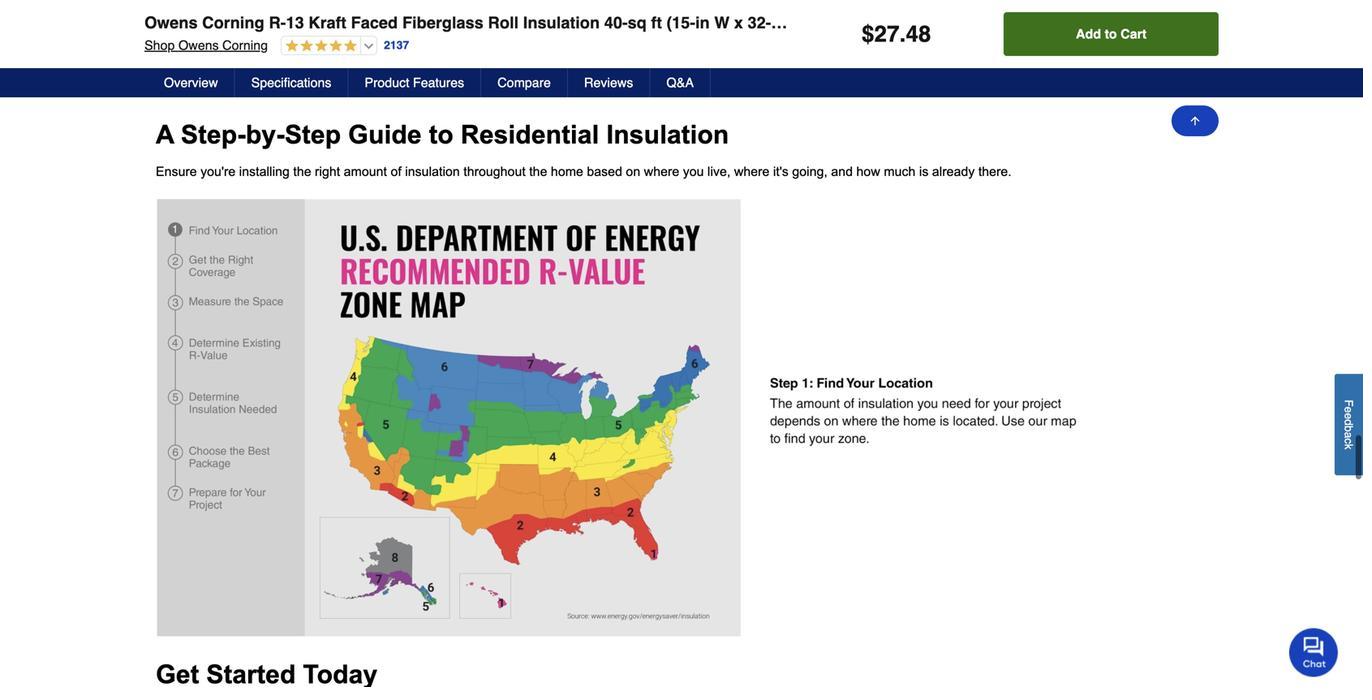 Task type: describe. For each thing, give the bounding box(es) containing it.
to inside button
[[1105, 26, 1118, 41]]

1 vertical spatial corning
[[222, 38, 268, 53]]

right
[[315, 164, 340, 179]]

d
[[1343, 420, 1356, 426]]

ensure you're installing the right amount of insulation throughout the home based on where you live, where it's going, and how much is already there.
[[156, 164, 1012, 179]]

guide
[[348, 120, 422, 149]]

installing
[[239, 164, 290, 179]]

residential
[[461, 120, 600, 149]]

add to cart button
[[1004, 12, 1219, 56]]

1 vertical spatial owens
[[178, 38, 219, 53]]

in
[[696, 13, 710, 32]]

product
[[365, 75, 410, 90]]

4.7 stars image
[[282, 39, 357, 54]]

ensure
[[156, 164, 197, 179]]

w
[[715, 13, 730, 32]]

features
[[413, 75, 464, 90]]

reviews
[[584, 75, 634, 90]]

f e e d b a c k
[[1343, 400, 1356, 450]]

40-
[[605, 13, 628, 32]]

sq
[[628, 13, 647, 32]]

product features
[[365, 75, 464, 90]]

chat invite button image
[[1290, 628, 1340, 678]]

step
[[285, 120, 341, 149]]

specifications button
[[235, 68, 349, 97]]

going,
[[793, 164, 828, 179]]

2 where from the left
[[735, 164, 770, 179]]

2 e from the top
[[1343, 413, 1356, 420]]

specifications
[[251, 75, 332, 90]]

q&a
[[667, 75, 694, 90]]

x
[[735, 13, 744, 32]]

amount
[[344, 164, 387, 179]]

c
[[1343, 439, 1356, 444]]

1 the from the left
[[293, 164, 311, 179]]

add
[[1077, 26, 1102, 41]]

$
[[862, 21, 875, 47]]

shop owens corning
[[145, 38, 268, 53]]

how
[[857, 164, 881, 179]]

f
[[1343, 400, 1356, 407]]

overview
[[164, 75, 218, 90]]

individual
[[807, 13, 883, 32]]

0 vertical spatial corning
[[202, 13, 264, 32]]

1 e from the top
[[1343, 407, 1356, 413]]

live,
[[708, 164, 731, 179]]

of
[[391, 164, 402, 179]]

b
[[1343, 426, 1356, 432]]

l)
[[787, 13, 802, 32]]

reviews button
[[568, 68, 651, 97]]



Task type: vqa. For each thing, say whether or not it's contained in the screenshot.
"where"
yes



Task type: locate. For each thing, give the bounding box(es) containing it.
insulation up you
[[607, 120, 729, 149]]

1 horizontal spatial where
[[735, 164, 770, 179]]

owens up the "shop"
[[145, 13, 198, 32]]

ft left the l)
[[772, 13, 782, 32]]

add to cart
[[1077, 26, 1147, 41]]

1 horizontal spatial insulation
[[607, 120, 729, 149]]

the
[[293, 164, 311, 179], [530, 164, 548, 179]]

1 horizontal spatial to
[[1105, 26, 1118, 41]]

ft
[[652, 13, 662, 32], [772, 13, 782, 32]]

it's
[[774, 164, 789, 179]]

to up the 'insulation'
[[429, 120, 454, 149]]

throughout
[[464, 164, 526, 179]]

owens up overview
[[178, 38, 219, 53]]

.
[[900, 21, 906, 47]]

to right 'add'
[[1105, 26, 1118, 41]]

where right on
[[644, 164, 680, 179]]

where left it's
[[735, 164, 770, 179]]

the left right
[[293, 164, 311, 179]]

is
[[920, 164, 929, 179]]

corning
[[202, 13, 264, 32], [222, 38, 268, 53]]

home
[[551, 164, 584, 179]]

1 where from the left
[[644, 164, 680, 179]]

k
[[1343, 444, 1356, 450]]

0 horizontal spatial the
[[293, 164, 311, 179]]

based
[[587, 164, 623, 179]]

e up d
[[1343, 407, 1356, 413]]

fiberglass
[[403, 13, 484, 32]]

owens
[[145, 13, 198, 32], [178, 38, 219, 53]]

by-
[[246, 120, 285, 149]]

0 horizontal spatial ft
[[652, 13, 662, 32]]

you're
[[201, 164, 236, 179]]

pack
[[887, 13, 925, 32]]

1 horizontal spatial the
[[530, 164, 548, 179]]

$ 27 . 48
[[862, 21, 932, 47]]

compare button
[[482, 68, 568, 97]]

there.
[[979, 164, 1012, 179]]

you
[[683, 164, 704, 179]]

0 horizontal spatial where
[[644, 164, 680, 179]]

1 vertical spatial to
[[429, 120, 454, 149]]

1 ft from the left
[[652, 13, 662, 32]]

much
[[884, 164, 916, 179]]

roll
[[488, 13, 519, 32]]

a step-by-step guide to residential insulation
[[156, 120, 729, 149]]

a
[[156, 120, 174, 149]]

arrow up image
[[1189, 114, 1202, 127]]

2 ft from the left
[[772, 13, 782, 32]]

0 vertical spatial owens
[[145, 13, 198, 32]]

2 the from the left
[[530, 164, 548, 179]]

the left home
[[530, 164, 548, 179]]

compare
[[498, 75, 551, 90]]

where
[[644, 164, 680, 179], [735, 164, 770, 179]]

shop
[[145, 38, 175, 53]]

e up "b"
[[1343, 413, 1356, 420]]

on
[[626, 164, 641, 179]]

0 vertical spatial to
[[1105, 26, 1118, 41]]

48
[[906, 21, 932, 47]]

and
[[832, 164, 853, 179]]

kraft
[[309, 13, 347, 32]]

to
[[1105, 26, 1118, 41], [429, 120, 454, 149]]

insulation
[[405, 164, 460, 179]]

ft right sq
[[652, 13, 662, 32]]

insulation
[[523, 13, 600, 32], [607, 120, 729, 149]]

faced
[[351, 13, 398, 32]]

32-
[[748, 13, 772, 32]]

1 vertical spatial insulation
[[607, 120, 729, 149]]

a
[[1343, 432, 1356, 439]]

product features button
[[349, 68, 482, 97]]

r-
[[269, 13, 286, 32]]

corning up the specifications
[[222, 38, 268, 53]]

1 horizontal spatial ft
[[772, 13, 782, 32]]

0 vertical spatial insulation
[[523, 13, 600, 32]]

corning up shop owens corning
[[202, 13, 264, 32]]

27
[[875, 21, 900, 47]]

owens corning r-13 kraft faced fiberglass roll insulation 40-sq ft (15-in w x 32-ft l) individual pack
[[145, 13, 925, 32]]

(15-
[[667, 13, 696, 32]]

overview button
[[148, 68, 235, 97]]

0 horizontal spatial insulation
[[523, 13, 600, 32]]

0 horizontal spatial to
[[429, 120, 454, 149]]

2137
[[384, 39, 409, 52]]

e
[[1343, 407, 1356, 413], [1343, 413, 1356, 420]]

13
[[286, 13, 304, 32]]

step-
[[181, 120, 246, 149]]

q&a button
[[651, 68, 711, 97]]

already
[[933, 164, 975, 179]]

insulation left 40-
[[523, 13, 600, 32]]

f e e d b a c k button
[[1336, 374, 1364, 476]]

cart
[[1121, 26, 1147, 41]]



